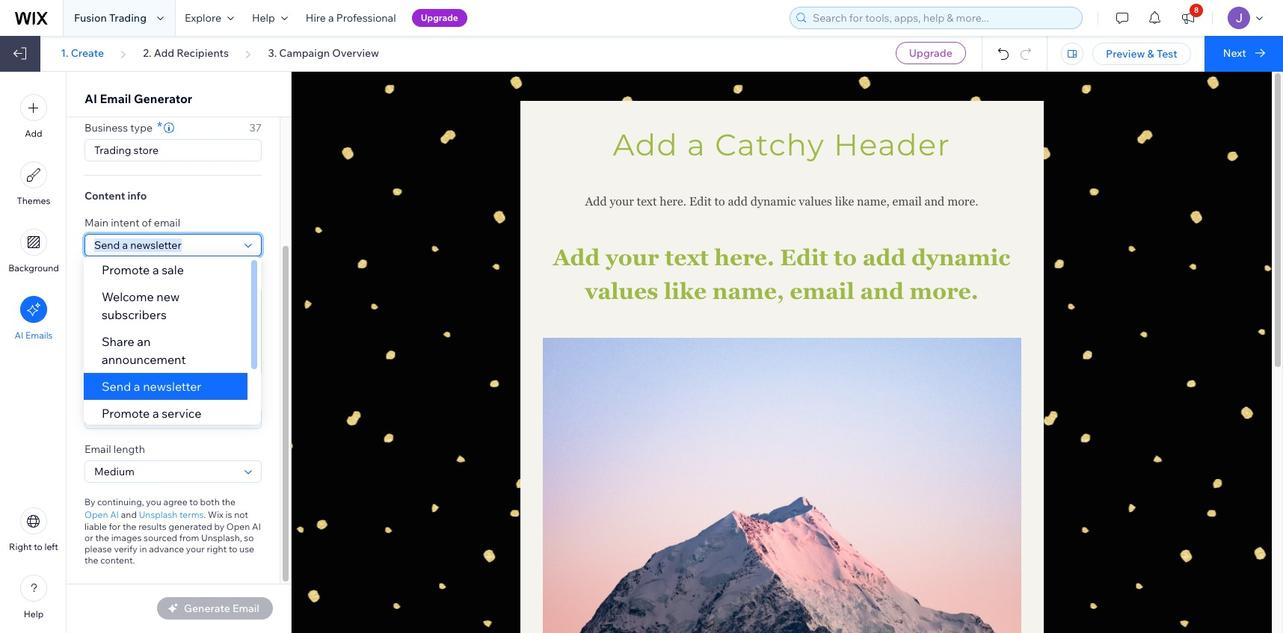 Task type: vqa. For each thing, say whether or not it's contained in the screenshot.
The 1. Create
yes



Task type: locate. For each thing, give the bounding box(es) containing it.
1 horizontal spatial upgrade
[[910, 46, 953, 60]]

a left catchy
[[688, 126, 706, 163]]

professional
[[337, 11, 396, 25]]

voice
[[123, 389, 149, 403]]

a for catchy
[[688, 126, 706, 163]]

ai up use
[[252, 522, 261, 533]]

. wix is not liable for the results generated by open ai or the images sourced from unsplash, so please verify in advance your right to use the content.
[[85, 509, 261, 566]]

0 horizontal spatial text
[[637, 195, 657, 209]]

0 vertical spatial promote
[[102, 263, 150, 278]]

0 vertical spatial upgrade
[[421, 12, 459, 23]]

upgrade right professional at the top of page
[[421, 12, 459, 23]]

open down not
[[227, 522, 250, 533]]

1 horizontal spatial like
[[836, 195, 855, 209]]

ai left emails
[[15, 330, 23, 341]]

0 horizontal spatial name,
[[713, 278, 785, 305]]

1 vertical spatial help
[[24, 609, 44, 620]]

1 vertical spatial more.
[[910, 278, 979, 305]]

add button
[[20, 94, 47, 139]]

8
[[1195, 5, 1200, 15]]

background button
[[8, 229, 59, 274]]

hire a professional link
[[297, 0, 405, 36]]

0 horizontal spatial help
[[24, 609, 44, 620]]

verify
[[114, 544, 138, 555]]

0 vertical spatial values
[[799, 195, 833, 209]]

0 horizontal spatial here.
[[660, 195, 687, 209]]

tone
[[85, 389, 109, 403]]

by
[[85, 497, 95, 508]]

ai emails button
[[15, 296, 53, 341]]

to inside add your text here. edit to add dynamic values like name, email and more.
[[834, 245, 858, 271]]

2 horizontal spatial and
[[925, 195, 945, 209]]

37
[[250, 121, 262, 135]]

an
[[137, 334, 151, 349]]

email up business type *
[[100, 91, 131, 106]]

preview & test button
[[1093, 43, 1192, 65]]

0 horizontal spatial upgrade button
[[412, 9, 468, 27]]

upgrade button right professional at the top of page
[[412, 9, 468, 27]]

themes
[[17, 195, 50, 207]]

1 vertical spatial like
[[664, 278, 707, 305]]

3.
[[268, 46, 277, 60]]

upgrade for the right upgrade button
[[910, 46, 953, 60]]

0 horizontal spatial values
[[585, 278, 659, 305]]

0 vertical spatial email
[[100, 91, 131, 106]]

share
[[102, 334, 134, 349]]

a right the send
[[134, 379, 140, 394]]

please
[[85, 544, 112, 555]]

1 vertical spatial name,
[[713, 278, 785, 305]]

generated
[[169, 522, 212, 533]]

0 vertical spatial name,
[[858, 195, 890, 209]]

0 vertical spatial of
[[142, 216, 152, 230]]

and inside by continuing, you agree to both the open ai and unsplash terms
[[121, 509, 137, 520]]

3. campaign overview link
[[268, 46, 379, 60]]

announcement
[[102, 352, 186, 367]]

1 horizontal spatial of
[[142, 216, 152, 230]]

upgrade down search for tools, apps, help & more... "field"
[[910, 46, 953, 60]]

0 vertical spatial help
[[252, 11, 275, 25]]

a left sale
[[153, 263, 159, 278]]

1 vertical spatial add
[[863, 245, 906, 271]]

a inside the hire a professional link
[[329, 11, 334, 25]]

like
[[836, 195, 855, 209], [664, 278, 707, 305]]

not
[[234, 509, 248, 520]]

help
[[252, 11, 275, 25], [24, 609, 44, 620]]

email
[[100, 91, 131, 106], [85, 443, 111, 456]]

list box
[[84, 257, 261, 427]]

subscribers
[[102, 308, 167, 322]]

recipients
[[177, 46, 229, 60]]

a inside 'send a newsletter' option
[[134, 379, 140, 394]]

ai email generator
[[85, 91, 192, 106]]

2.
[[143, 46, 152, 60]]

share an announcement
[[102, 334, 186, 367]]

of right the tone
[[111, 389, 121, 403]]

a for professional
[[329, 11, 334, 25]]

1 horizontal spatial values
[[799, 195, 833, 209]]

generator
[[134, 91, 192, 106]]

open up the liable
[[85, 509, 108, 520]]

0 vertical spatial edit
[[690, 195, 712, 209]]

by continuing, you agree to both the open ai and unsplash terms
[[85, 497, 236, 520]]

1 horizontal spatial add
[[863, 245, 906, 271]]

1 vertical spatial here.
[[715, 245, 775, 271]]

0 horizontal spatial of
[[111, 389, 121, 403]]

main
[[85, 216, 108, 230]]

to inside right to left button
[[34, 542, 42, 553]]

upgrade button down search for tools, apps, help & more... "field"
[[896, 42, 967, 64]]

1 vertical spatial open
[[227, 522, 250, 533]]

is
[[226, 509, 232, 520]]

the right for on the left of the page
[[123, 522, 137, 533]]

1 horizontal spatial upgrade button
[[896, 42, 967, 64]]

help button down the right to left
[[20, 575, 47, 620]]

a left the service
[[153, 406, 159, 421]]

0 horizontal spatial dynamic
[[751, 195, 796, 209]]

None field
[[90, 235, 240, 256], [90, 408, 240, 429], [90, 462, 240, 483], [90, 235, 240, 256], [90, 408, 240, 429], [90, 462, 240, 483]]

0 horizontal spatial and
[[121, 509, 137, 520]]

help down the right to left
[[24, 609, 44, 620]]

email left the length
[[85, 443, 111, 456]]

add
[[154, 46, 175, 60], [613, 126, 679, 163], [25, 128, 42, 139], [586, 195, 607, 209], [553, 245, 600, 271]]

of right intent
[[142, 216, 152, 230]]

0 horizontal spatial help button
[[20, 575, 47, 620]]

name, inside add your text here. edit to add dynamic values like name, email and more.
[[713, 278, 785, 305]]

upgrade button
[[412, 9, 468, 27], [896, 42, 967, 64]]

welcome
[[102, 290, 154, 305]]

1 vertical spatial promote
[[102, 406, 150, 421]]

ai inside the . wix is not liable for the results generated by open ai or the images sourced from unsplash, so please verify in advance your right to use the content.
[[252, 522, 261, 533]]

your inside the . wix is not liable for the results generated by open ai or the images sourced from unsplash, so please verify in advance your right to use the content.
[[186, 544, 205, 555]]

your
[[610, 195, 634, 209], [606, 245, 660, 271], [130, 270, 152, 284], [186, 544, 205, 555]]

2 promote from the top
[[102, 406, 150, 421]]

0 vertical spatial help button
[[243, 0, 297, 36]]

1 vertical spatial upgrade
[[910, 46, 953, 60]]

0 horizontal spatial edit
[[690, 195, 712, 209]]

promote down 'tone of voice'
[[102, 406, 150, 421]]

0 horizontal spatial upgrade
[[421, 12, 459, 23]]

1 vertical spatial dynamic
[[912, 245, 1011, 271]]

1 horizontal spatial help button
[[243, 0, 297, 36]]

so
[[244, 533, 254, 544]]

create
[[71, 46, 104, 60]]

more.
[[948, 195, 979, 209], [910, 278, 979, 305]]

help up 3.
[[252, 11, 275, 25]]

0 vertical spatial add your text here. edit to add dynamic values like name, email and more.
[[586, 195, 979, 209]]

1 promote from the top
[[102, 263, 150, 278]]

your inside add your text here. edit to add dynamic values like name, email and more.
[[606, 245, 660, 271]]

0 vertical spatial dynamic
[[751, 195, 796, 209]]

continuing,
[[97, 497, 144, 508]]

promote
[[102, 263, 150, 278], [102, 406, 150, 421]]

1 horizontal spatial edit
[[781, 245, 829, 271]]

2 vertical spatial and
[[121, 509, 137, 520]]

fusion
[[74, 11, 107, 25]]

ai
[[85, 91, 97, 106], [15, 330, 23, 341], [110, 509, 119, 520], [252, 522, 261, 533]]

by
[[214, 522, 225, 533]]

of
[[142, 216, 152, 230], [111, 389, 121, 403]]

in
[[140, 544, 147, 555]]

1 vertical spatial add your text here. edit to add dynamic values like name, email and more.
[[553, 245, 1017, 305]]

to
[[715, 195, 726, 209], [834, 245, 858, 271], [190, 497, 198, 508], [34, 542, 42, 553], [229, 544, 237, 555]]

1 horizontal spatial here.
[[715, 245, 775, 271]]

1 vertical spatial upgrade button
[[896, 42, 967, 64]]

1 horizontal spatial and
[[861, 278, 905, 305]]

a right hire at top left
[[329, 11, 334, 25]]

content
[[85, 189, 125, 203]]

0 horizontal spatial like
[[664, 278, 707, 305]]

0 vertical spatial open
[[85, 509, 108, 520]]

0 horizontal spatial add
[[728, 195, 748, 209]]

0 horizontal spatial open
[[85, 509, 108, 520]]

1 horizontal spatial name,
[[858, 195, 890, 209]]

1 horizontal spatial dynamic
[[912, 245, 1011, 271]]

1 vertical spatial and
[[861, 278, 905, 305]]

promote a sale
[[102, 263, 184, 278]]

hire
[[306, 11, 326, 25]]

the right or
[[95, 533, 109, 544]]

1 vertical spatial values
[[585, 278, 659, 305]]

for
[[109, 522, 121, 533]]

email length
[[85, 443, 145, 456]]

sale
[[162, 263, 184, 278]]

the up is
[[222, 497, 236, 508]]

images
[[111, 533, 142, 544]]

help button up 3.
[[243, 0, 297, 36]]

1 horizontal spatial open
[[227, 522, 250, 533]]

promote up "welcome"
[[102, 263, 150, 278]]

wix
[[208, 509, 224, 520]]

1 vertical spatial text
[[665, 245, 709, 271]]

hire a professional
[[306, 11, 396, 25]]

0 vertical spatial like
[[836, 195, 855, 209]]

ai up for on the left of the page
[[110, 509, 119, 520]]

0 vertical spatial add
[[728, 195, 748, 209]]

1 horizontal spatial text
[[665, 245, 709, 271]]

ai inside button
[[15, 330, 23, 341]]

0 vertical spatial here.
[[660, 195, 687, 209]]

values
[[799, 195, 833, 209], [585, 278, 659, 305]]

next
[[1224, 46, 1247, 60]]

send a newsletter
[[102, 379, 202, 394]]

dynamic
[[751, 195, 796, 209], [912, 245, 1011, 271]]

1 vertical spatial edit
[[781, 245, 829, 271]]

upgrade
[[421, 12, 459, 23], [910, 46, 953, 60]]

header
[[834, 126, 951, 163]]

email
[[893, 195, 922, 209], [154, 216, 180, 230], [155, 270, 181, 284], [790, 278, 855, 305]]

*
[[157, 118, 162, 135]]

Business type field
[[90, 140, 257, 161]]

and
[[925, 195, 945, 209], [861, 278, 905, 305], [121, 509, 137, 520]]



Task type: describe. For each thing, give the bounding box(es) containing it.
explore
[[185, 11, 221, 25]]

0 vertical spatial and
[[925, 195, 945, 209]]

add inside add your text here. edit to add dynamic values like name, email and more.
[[553, 245, 600, 271]]

trading
[[109, 11, 147, 25]]

send a newsletter option
[[84, 373, 248, 400]]

the down or
[[85, 555, 98, 566]]

left
[[44, 542, 58, 553]]

welcome new subscribers
[[102, 290, 180, 322]]

more. inside add your text here. edit to add dynamic values like name, email and more.
[[910, 278, 979, 305]]

add a catchy header
[[613, 126, 951, 163]]

tone of voice
[[85, 389, 149, 403]]

2. add recipients link
[[143, 46, 229, 60]]

1 vertical spatial of
[[111, 389, 121, 403]]

ai emails
[[15, 330, 53, 341]]

open ai link
[[85, 508, 119, 522]]

1 vertical spatial help button
[[20, 575, 47, 620]]

list box containing promote a sale
[[84, 257, 261, 427]]

promote a service
[[102, 406, 202, 421]]

unsplash,
[[201, 533, 242, 544]]

preview & test
[[1107, 47, 1178, 61]]

.
[[204, 509, 206, 520]]

describe
[[85, 270, 128, 284]]

results
[[139, 522, 167, 533]]

agree
[[163, 497, 188, 508]]

or
[[85, 533, 93, 544]]

info
[[128, 189, 147, 203]]

unsplash
[[139, 509, 178, 520]]

&
[[1148, 47, 1155, 61]]

both
[[200, 497, 220, 508]]

advance
[[149, 544, 184, 555]]

open inside by continuing, you agree to both the open ai and unsplash terms
[[85, 509, 108, 520]]

ai up business
[[85, 91, 97, 106]]

1 vertical spatial email
[[85, 443, 111, 456]]

a for sale
[[153, 263, 159, 278]]

700
[[243, 270, 262, 284]]

business type *
[[85, 118, 162, 135]]

to inside by continuing, you agree to both the open ai and unsplash terms
[[190, 497, 198, 508]]

to inside the . wix is not liable for the results generated by open ai or the images sourced from unsplash, so please verify in advance your right to use the content.
[[229, 544, 237, 555]]

add inside add your text here. edit to add dynamic values like name, email and more.
[[863, 245, 906, 271]]

use
[[240, 544, 254, 555]]

here. inside add your text here. edit to add dynamic values like name, email and more.
[[715, 245, 775, 271]]

intent
[[111, 216, 140, 230]]

themes button
[[17, 162, 50, 207]]

describe your email campaign
[[85, 270, 232, 284]]

next button
[[1205, 36, 1284, 72]]

right to left button
[[9, 508, 58, 553]]

upgrade for upgrade button to the top
[[421, 12, 459, 23]]

text inside add your text here. edit to add dynamic values like name, email and more.
[[665, 245, 709, 271]]

3. campaign overview
[[268, 46, 379, 60]]

length
[[114, 443, 145, 456]]

1. create link
[[61, 46, 104, 60]]

0 vertical spatial upgrade button
[[412, 9, 468, 27]]

preview
[[1107, 47, 1146, 61]]

open inside the . wix is not liable for the results generated by open ai or the images sourced from unsplash, so please verify in advance your right to use the content.
[[227, 522, 250, 533]]

content.
[[100, 555, 135, 566]]

values inside add your text here. edit to add dynamic values like name, email and more.
[[585, 278, 659, 305]]

add inside button
[[25, 128, 42, 139]]

fusion trading
[[74, 11, 147, 25]]

a for newsletter
[[134, 379, 140, 394]]

and inside add your text here. edit to add dynamic values like name, email and more.
[[861, 278, 905, 305]]

email inside add your text here. edit to add dynamic values like name, email and more.
[[790, 278, 855, 305]]

campaign
[[279, 46, 330, 60]]

promote for promote a sale
[[102, 263, 150, 278]]

right
[[9, 542, 32, 553]]

business
[[85, 121, 128, 135]]

0 vertical spatial text
[[637, 195, 657, 209]]

test
[[1158, 47, 1178, 61]]

unsplash terms link
[[139, 508, 204, 522]]

ai inside by continuing, you agree to both the open ai and unsplash terms
[[110, 509, 119, 520]]

the inside by continuing, you agree to both the open ai and unsplash terms
[[222, 497, 236, 508]]

promote for promote a service
[[102, 406, 150, 421]]

service
[[162, 406, 202, 421]]

Search for tools, apps, help & more... field
[[809, 7, 1078, 28]]

0 vertical spatial more.
[[948, 195, 979, 209]]

right
[[207, 544, 227, 555]]

newsletter
[[143, 379, 202, 394]]

terms
[[180, 509, 204, 520]]

catchy
[[715, 126, 825, 163]]

8 button
[[1172, 0, 1205, 36]]

right to left
[[9, 542, 58, 553]]

main intent of email
[[85, 216, 180, 230]]

Describe your email campaign text field
[[85, 289, 261, 375]]

from
[[179, 533, 199, 544]]

2. add recipients
[[143, 46, 229, 60]]

1 horizontal spatial help
[[252, 11, 275, 25]]

edit inside add your text here. edit to add dynamic values like name, email and more.
[[781, 245, 829, 271]]

emails
[[25, 330, 53, 341]]

sourced
[[144, 533, 177, 544]]

liable
[[85, 522, 107, 533]]

1.
[[61, 46, 69, 60]]

type
[[130, 121, 153, 135]]

content info
[[85, 189, 147, 203]]

dynamic inside add your text here. edit to add dynamic values like name, email and more.
[[912, 245, 1011, 271]]

campaign
[[183, 270, 232, 284]]

you
[[146, 497, 161, 508]]

a for service
[[153, 406, 159, 421]]

like inside add your text here. edit to add dynamic values like name, email and more.
[[664, 278, 707, 305]]



